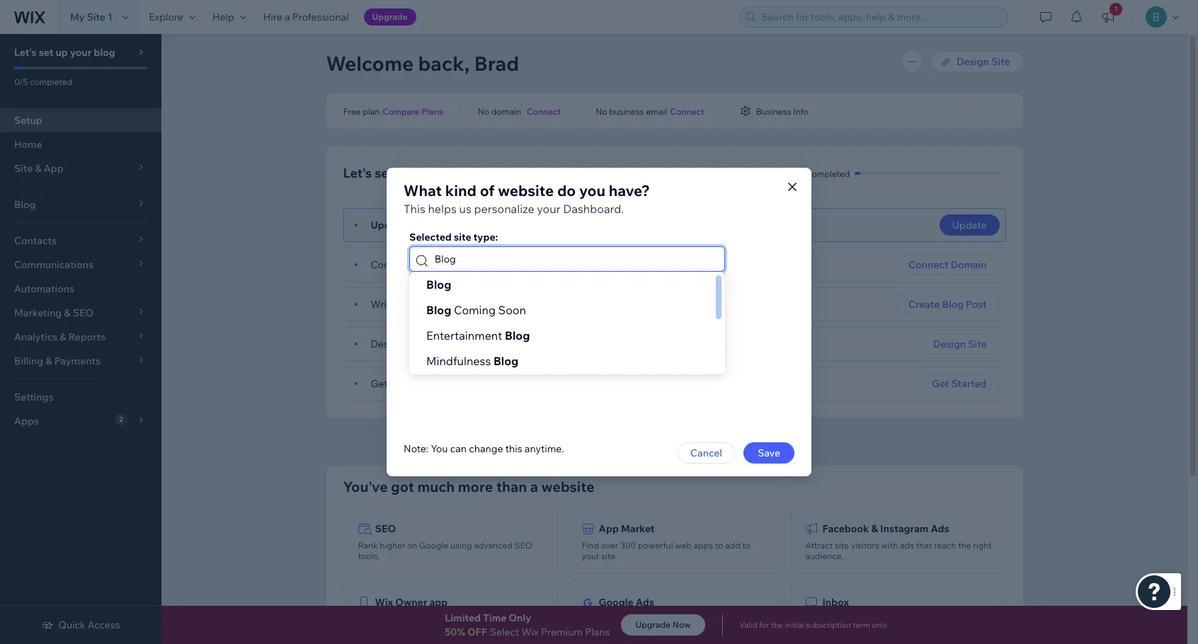 Task type: vqa. For each thing, say whether or not it's contained in the screenshot.


Task type: describe. For each thing, give the bounding box(es) containing it.
set inside sidebar element
[[39, 46, 53, 59]]

over
[[601, 540, 618, 551]]

than
[[496, 478, 527, 496]]

find over 300 powerful web apps to add to your site.
[[582, 540, 751, 562]]

my
[[70, 11, 85, 23]]

2 and from the left
[[928, 614, 943, 625]]

type
[[455, 219, 477, 232]]

site for selected
[[454, 231, 471, 244]]

type:
[[474, 231, 498, 244]]

show your support button
[[691, 436, 780, 448]]

1 inside button
[[1114, 4, 1118, 13]]

market
[[621, 523, 655, 535]]

with inside the manage your business from your mobile, chat with visitors & more.
[[358, 625, 375, 635]]

your inside find over 300 powerful web apps to add to your site.
[[582, 551, 599, 562]]

app
[[599, 523, 619, 535]]

that
[[916, 540, 932, 551]]

google up noticed at the bottom of page
[[599, 596, 634, 609]]

using
[[450, 540, 472, 551]]

business left the email
[[609, 106, 644, 116]]

no business email connect
[[596, 106, 704, 116]]

write
[[371, 298, 396, 311]]

on for higher
[[407, 540, 417, 551]]

your inside what kind of website do you have? this helps us personalize your dashboard.
[[537, 202, 561, 216]]

help
[[212, 11, 234, 23]]

automations
[[14, 283, 74, 295]]

off
[[467, 626, 487, 639]]

note:
[[404, 443, 429, 455]]

0 vertical spatial domain
[[491, 106, 521, 116]]

design your website
[[371, 338, 464, 351]]

business info button
[[739, 105, 809, 118]]

find
[[582, 540, 599, 551]]

blog right 'first'
[[442, 298, 462, 311]]

advanced
[[474, 540, 513, 551]]

email,
[[806, 625, 829, 635]]

only.
[[872, 620, 889, 630]]

on for found
[[419, 377, 431, 390]]

what
[[582, 625, 601, 635]]

2 horizontal spatial site
[[992, 55, 1010, 68]]

settings link
[[0, 385, 161, 409]]

1 horizontal spatial 0/5
[[792, 168, 806, 179]]

your down this
[[408, 219, 429, 232]]

mindfulness blog
[[426, 354, 519, 368]]

update your blog type
[[371, 219, 477, 232]]

now
[[673, 620, 691, 630]]

seo inside rank higher on google using advanced seo tools.
[[514, 540, 532, 551]]

a for professional
[[285, 11, 290, 23]]

settings
[[14, 391, 53, 404]]

1 button
[[1093, 0, 1124, 34]]

cancel button
[[678, 443, 735, 464]]

0 vertical spatial site
[[87, 11, 105, 23]]

& inside the manage your business from your mobile, chat with visitors & more.
[[407, 625, 413, 635]]

upgrade now
[[635, 620, 691, 630]]

1 vertical spatial completed
[[808, 168, 850, 179]]

domain
[[951, 258, 987, 271]]

Enter your business or website type field
[[430, 247, 720, 271]]

what kind of website do you have? this helps us personalize your dashboard.
[[404, 181, 650, 216]]

plan
[[363, 106, 380, 116]]

info
[[793, 106, 809, 116]]

change
[[469, 443, 503, 455]]

0 horizontal spatial the
[[771, 620, 783, 630]]

upgrade for upgrade
[[372, 11, 408, 22]]

limited time only 50% off select wix premium plans
[[445, 612, 610, 639]]

blog for create blog post
[[942, 298, 964, 311]]

50%
[[445, 626, 465, 639]]

2 vertical spatial website
[[541, 478, 595, 496]]

show
[[691, 436, 717, 448]]

blog down helps
[[432, 219, 453, 232]]

anytime.
[[525, 443, 564, 455]]

ukraine
[[648, 436, 685, 448]]

1 horizontal spatial let's
[[343, 165, 372, 181]]

update for update your blog type
[[371, 219, 406, 232]]

create blog post button
[[896, 294, 1000, 315]]

blog for entertainment blog
[[505, 329, 530, 343]]

on for noticed
[[630, 614, 640, 625]]

all
[[876, 614, 884, 625]]

Search for tools, apps, help & more... field
[[757, 7, 1003, 27]]

300
[[620, 540, 636, 551]]

view
[[806, 614, 825, 625]]

connect a custom domain
[[371, 258, 492, 271]]

mobile,
[[489, 614, 518, 625]]

noticed
[[598, 614, 628, 625]]

save button
[[744, 443, 795, 464]]

hire a professional link
[[255, 0, 357, 34]]

view and reply to all messages and activity via email, chat & more.
[[806, 614, 987, 635]]

cancel
[[690, 447, 722, 460]]

0 vertical spatial design site
[[957, 55, 1010, 68]]

personalize
[[474, 202, 534, 216]]

for inside the get noticed on google by people searching for what your business offers.
[[755, 614, 766, 625]]

your up get found on google
[[405, 338, 426, 351]]

initial
[[785, 620, 804, 630]]

get for get started
[[932, 377, 949, 390]]

no for no business email
[[596, 106, 607, 116]]

connect link for no business email connect
[[670, 105, 704, 118]]

by
[[673, 614, 683, 625]]

post
[[966, 298, 987, 311]]

back,
[[418, 51, 470, 76]]

quick
[[58, 619, 85, 632]]

hire
[[263, 11, 282, 23]]

up inside sidebar element
[[56, 46, 68, 59]]

plans inside limited time only 50% off select wix premium plans
[[585, 626, 610, 639]]

get started button
[[919, 373, 1000, 394]]

ads
[[900, 540, 914, 551]]

from
[[448, 614, 467, 625]]

manage your business from your mobile, chat with visitors & more.
[[358, 614, 537, 635]]

1 vertical spatial website
[[428, 338, 464, 351]]

you
[[579, 181, 605, 200]]

quick access
[[58, 619, 120, 632]]

1 vertical spatial up
[[396, 165, 412, 181]]

email
[[646, 106, 667, 116]]

your inside sidebar element
[[70, 46, 92, 59]]

0 horizontal spatial 1
[[108, 11, 113, 23]]

get noticed on google by people searching for what your business offers.
[[582, 614, 766, 635]]

update for update
[[952, 219, 987, 232]]

professional
[[292, 11, 349, 23]]

get found on google
[[371, 377, 467, 390]]

2 vertical spatial a
[[530, 478, 538, 496]]

google ads
[[599, 596, 654, 609]]

website inside what kind of website do you have? this helps us personalize your dashboard.
[[498, 181, 554, 200]]

blog left coming
[[426, 303, 451, 317]]

let's set up your blog inside sidebar element
[[14, 46, 115, 59]]

instagram
[[880, 523, 929, 535]]

1 vertical spatial domain
[[457, 258, 492, 271]]

get for get noticed on google by people searching for what your business offers.
[[582, 614, 596, 625]]

post
[[465, 298, 485, 311]]

1 horizontal spatial set
[[375, 165, 393, 181]]

you
[[431, 443, 448, 455]]

rank
[[358, 540, 378, 551]]

0 horizontal spatial plans
[[421, 106, 443, 116]]

you've
[[343, 478, 388, 496]]

started
[[952, 377, 987, 390]]



Task type: locate. For each thing, give the bounding box(es) containing it.
chat inside view and reply to all messages and activity via email, chat & more.
[[831, 625, 848, 635]]

0 horizontal spatial completed
[[30, 76, 72, 87]]

& left only.
[[850, 625, 856, 635]]

more. inside the manage your business from your mobile, chat with visitors & more.
[[415, 625, 437, 635]]

your inside the get noticed on google by people searching for what your business offers.
[[603, 625, 621, 635]]

list box containing blog
[[409, 272, 725, 399]]

and left activity
[[928, 614, 943, 625]]

let's up setup
[[14, 46, 37, 59]]

much
[[417, 478, 455, 496]]

business inside the manage your business from your mobile, chat with visitors & more.
[[412, 614, 447, 625]]

0 horizontal spatial no
[[478, 106, 489, 116]]

custom
[[420, 258, 455, 271]]

website up personalize at the top
[[498, 181, 554, 200]]

1 horizontal spatial up
[[396, 165, 412, 181]]

blog down entertainment blog
[[494, 354, 519, 368]]

site left the type:
[[454, 231, 471, 244]]

blog for mindfulness blog
[[494, 354, 519, 368]]

1 vertical spatial on
[[407, 540, 417, 551]]

1 horizontal spatial on
[[419, 377, 431, 390]]

0 horizontal spatial with
[[358, 625, 375, 635]]

attract site visitors with ads that reach the right audience.
[[806, 540, 992, 562]]

1 vertical spatial 0/5 completed
[[792, 168, 850, 179]]

tools.
[[358, 551, 380, 562]]

seo up the higher
[[375, 523, 396, 535]]

google for higher
[[419, 540, 449, 551]]

update inside button
[[952, 219, 987, 232]]

website down anytime.
[[541, 478, 595, 496]]

0 horizontal spatial wix
[[375, 596, 393, 609]]

1 horizontal spatial connect link
[[670, 105, 704, 118]]

0 vertical spatial 0/5 completed
[[14, 76, 72, 87]]

0 vertical spatial set
[[39, 46, 53, 59]]

1 and from the left
[[827, 614, 842, 625]]

to inside view and reply to all messages and activity via email, chat & more.
[[866, 614, 874, 625]]

0 vertical spatial ads
[[931, 523, 949, 535]]

powerful
[[638, 540, 673, 551]]

upgrade now button
[[621, 615, 705, 636]]

0 vertical spatial wix
[[570, 436, 589, 448]]

chat right email,
[[831, 625, 848, 635]]

of
[[480, 181, 495, 200]]

connect inside button
[[909, 258, 948, 271]]

seo right advanced
[[514, 540, 532, 551]]

0/5 inside sidebar element
[[14, 76, 28, 87]]

time
[[483, 612, 507, 625]]

0 horizontal spatial and
[[827, 614, 842, 625]]

0 vertical spatial with
[[625, 436, 646, 448]]

1 no from the left
[[478, 106, 489, 116]]

stands
[[591, 436, 623, 448]]

only
[[509, 612, 531, 625]]

compare
[[383, 106, 420, 116]]

business down google ads at bottom
[[623, 625, 658, 635]]

0/5 completed down info at the top right
[[792, 168, 850, 179]]

blog down my site 1
[[94, 46, 115, 59]]

design
[[957, 55, 989, 68], [371, 338, 403, 351], [933, 338, 966, 351]]

0 vertical spatial completed
[[30, 76, 72, 87]]

1 more. from the left
[[415, 625, 437, 635]]

no left the email
[[596, 106, 607, 116]]

your down my
[[70, 46, 92, 59]]

wix
[[570, 436, 589, 448], [375, 596, 393, 609], [522, 626, 539, 639]]

1 vertical spatial upgrade
[[635, 620, 671, 630]]

google inside the get noticed on google by people searching for what your business offers.
[[642, 614, 671, 625]]

1 horizontal spatial plans
[[585, 626, 610, 639]]

0 horizontal spatial let's
[[14, 46, 37, 59]]

connect domain
[[909, 258, 987, 271]]

right
[[973, 540, 992, 551]]

for right the searching
[[755, 614, 766, 625]]

visitors down owner
[[377, 625, 405, 635]]

update button
[[939, 215, 1000, 236]]

setup
[[14, 114, 42, 127]]

connect domain button
[[896, 254, 1000, 275]]

0 horizontal spatial a
[[285, 11, 290, 23]]

set left what
[[375, 165, 393, 181]]

2 horizontal spatial &
[[871, 523, 878, 535]]

to left add
[[715, 540, 723, 551]]

1 horizontal spatial no
[[596, 106, 607, 116]]

let's set up your blog up this
[[343, 165, 473, 181]]

0 vertical spatial website
[[498, 181, 554, 200]]

2 horizontal spatial a
[[530, 478, 538, 496]]

1 vertical spatial 0/5
[[792, 168, 806, 179]]

do
[[557, 181, 576, 200]]

get left noticed at the bottom of page
[[582, 614, 596, 625]]

write your first blog post
[[371, 298, 485, 311]]

on inside the get noticed on google by people searching for what your business offers.
[[630, 614, 640, 625]]

google for found
[[433, 377, 467, 390]]

0/5 completed up setup
[[14, 76, 72, 87]]

business
[[756, 106, 791, 116]]

0 horizontal spatial update
[[371, 219, 406, 232]]

attract
[[806, 540, 833, 551]]

1 horizontal spatial with
[[625, 436, 646, 448]]

google left by
[[642, 614, 671, 625]]

0 horizontal spatial visitors
[[377, 625, 405, 635]]

1 vertical spatial the
[[771, 620, 783, 630]]

1 horizontal spatial site
[[835, 540, 849, 551]]

wix left stands
[[570, 436, 589, 448]]

let's set up your blog
[[14, 46, 115, 59], [343, 165, 473, 181]]

1 vertical spatial seo
[[514, 540, 532, 551]]

no for no domain
[[478, 106, 489, 116]]

a right the hire at top left
[[285, 11, 290, 23]]

2 no from the left
[[596, 106, 607, 116]]

your right 'what'
[[603, 625, 621, 635]]

0 horizontal spatial site
[[454, 231, 471, 244]]

domain down the type:
[[457, 258, 492, 271]]

connect link for no domain connect
[[527, 105, 561, 118]]

2 horizontal spatial on
[[630, 614, 640, 625]]

design inside button
[[933, 338, 966, 351]]

manage
[[358, 614, 390, 625]]

0 vertical spatial plans
[[421, 106, 443, 116]]

coming
[[454, 303, 496, 317]]

reach
[[934, 540, 956, 551]]

0 vertical spatial seo
[[375, 523, 396, 535]]

site
[[454, 231, 471, 244], [835, 540, 849, 551]]

subscription
[[806, 620, 851, 630]]

1 horizontal spatial seo
[[514, 540, 532, 551]]

2 horizontal spatial get
[[932, 377, 949, 390]]

your down owner
[[392, 614, 410, 625]]

1 horizontal spatial site
[[968, 338, 987, 351]]

what
[[404, 181, 442, 200]]

update up domain
[[952, 219, 987, 232]]

1 horizontal spatial a
[[412, 258, 418, 271]]

1 vertical spatial a
[[412, 258, 418, 271]]

get
[[371, 377, 388, 390], [932, 377, 949, 390], [582, 614, 596, 625]]

more. inside view and reply to all messages and activity via email, chat & more.
[[858, 625, 880, 635]]

completed inside sidebar element
[[30, 76, 72, 87]]

your up off
[[469, 614, 487, 625]]

2 update from the left
[[952, 219, 987, 232]]

1 vertical spatial site
[[835, 540, 849, 551]]

ads up reach
[[931, 523, 949, 535]]

have?
[[609, 181, 650, 200]]

1 horizontal spatial wix
[[522, 626, 539, 639]]

2 horizontal spatial to
[[866, 614, 874, 625]]

found
[[390, 377, 417, 390]]

1 horizontal spatial 1
[[1114, 4, 1118, 13]]

let's
[[14, 46, 37, 59], [343, 165, 372, 181]]

site for attract
[[835, 540, 849, 551]]

your left 'first'
[[398, 298, 419, 311]]

with inside "attract site visitors with ads that reach the right audience."
[[881, 540, 898, 551]]

0 vertical spatial the
[[958, 540, 971, 551]]

1 vertical spatial ads
[[636, 596, 654, 609]]

0 vertical spatial upgrade
[[372, 11, 408, 22]]

0/5 completed
[[14, 76, 72, 87], [792, 168, 850, 179]]

1 horizontal spatial get
[[582, 614, 596, 625]]

your down do
[[537, 202, 561, 216]]

blog left of
[[445, 165, 473, 181]]

wix inside limited time only 50% off select wix premium plans
[[522, 626, 539, 639]]

plans down noticed at the bottom of page
[[585, 626, 610, 639]]

visitors inside "attract site visitors with ads that reach the right audience."
[[851, 540, 879, 551]]

2 vertical spatial wix
[[522, 626, 539, 639]]

with
[[625, 436, 646, 448], [881, 540, 898, 551], [358, 625, 375, 635]]

welcome back, brad
[[326, 51, 519, 76]]

get left found
[[371, 377, 388, 390]]

plans right compare
[[421, 106, 443, 116]]

1 horizontal spatial and
[[928, 614, 943, 625]]

a right than
[[530, 478, 538, 496]]

valid
[[740, 620, 757, 630]]

let's inside sidebar element
[[14, 46, 37, 59]]

via
[[976, 614, 987, 625]]

0 horizontal spatial to
[[715, 540, 723, 551]]

a
[[285, 11, 290, 23], [412, 258, 418, 271], [530, 478, 538, 496]]

get for get found on google
[[371, 377, 388, 390]]

2 vertical spatial site
[[968, 338, 987, 351]]

for right valid
[[759, 620, 769, 630]]

1 horizontal spatial update
[[952, 219, 987, 232]]

visitors down facebook
[[851, 540, 879, 551]]

business info
[[756, 106, 809, 116]]

on down google ads at bottom
[[630, 614, 640, 625]]

& down owner
[[407, 625, 413, 635]]

and down inbox
[[827, 614, 842, 625]]

0 vertical spatial let's
[[14, 46, 37, 59]]

up up setup link
[[56, 46, 68, 59]]

0 horizontal spatial site
[[87, 11, 105, 23]]

create blog post
[[909, 298, 987, 311]]

valid for the initial subscription term only.
[[740, 620, 889, 630]]

a left custom
[[412, 258, 418, 271]]

searching
[[714, 614, 753, 625]]

design site button
[[921, 334, 1000, 355]]

1 horizontal spatial ads
[[931, 523, 949, 535]]

wix for wix stands with ukraine show your support
[[570, 436, 589, 448]]

0 horizontal spatial 0/5
[[14, 76, 28, 87]]

the left "initial"
[[771, 620, 783, 630]]

your left site.
[[582, 551, 599, 562]]

design site link
[[931, 51, 1023, 72]]

your left kind
[[415, 165, 443, 181]]

list box
[[409, 272, 725, 399]]

upgrade button
[[364, 8, 416, 25]]

get inside the get noticed on google by people searching for what your business offers.
[[582, 614, 596, 625]]

visitors inside the manage your business from your mobile, chat with visitors & more.
[[377, 625, 405, 635]]

0 horizontal spatial up
[[56, 46, 68, 59]]

website up mindfulness
[[428, 338, 464, 351]]

your
[[719, 436, 740, 448]]

1 vertical spatial visitors
[[377, 625, 405, 635]]

website
[[498, 181, 554, 200], [428, 338, 464, 351], [541, 478, 595, 496]]

app
[[429, 596, 448, 609]]

2 horizontal spatial with
[[881, 540, 898, 551]]

term
[[853, 620, 870, 630]]

setup link
[[0, 108, 161, 132]]

0 horizontal spatial 0/5 completed
[[14, 76, 72, 87]]

0 horizontal spatial more.
[[415, 625, 437, 635]]

1 vertical spatial set
[[375, 165, 393, 181]]

0/5 up setup
[[14, 76, 28, 87]]

1 horizontal spatial visitors
[[851, 540, 879, 551]]

0 horizontal spatial ads
[[636, 596, 654, 609]]

0 horizontal spatial let's set up your blog
[[14, 46, 115, 59]]

1 horizontal spatial let's set up your blog
[[343, 165, 473, 181]]

help button
[[204, 0, 255, 34]]

home link
[[0, 132, 161, 157]]

upgrade for upgrade now
[[635, 620, 671, 630]]

activity
[[945, 614, 974, 625]]

1 horizontal spatial completed
[[808, 168, 850, 179]]

business down app
[[412, 614, 447, 625]]

google left using
[[419, 540, 449, 551]]

0 horizontal spatial on
[[407, 540, 417, 551]]

wix down the only
[[522, 626, 539, 639]]

entertainment
[[426, 329, 502, 343]]

design site inside button
[[933, 338, 987, 351]]

1 vertical spatial design site
[[933, 338, 987, 351]]

business
[[609, 106, 644, 116], [412, 614, 447, 625], [623, 625, 658, 635]]

1 vertical spatial let's set up your blog
[[343, 165, 473, 181]]

blog left post
[[942, 298, 964, 311]]

connect link
[[527, 105, 561, 118], [670, 105, 704, 118]]

upgrade up welcome
[[372, 11, 408, 22]]

helps
[[428, 202, 457, 216]]

1 horizontal spatial chat
[[831, 625, 848, 635]]

blog down custom
[[426, 278, 451, 292]]

&
[[871, 523, 878, 535], [407, 625, 413, 635], [850, 625, 856, 635]]

offers.
[[659, 625, 685, 635]]

a for custom
[[412, 258, 418, 271]]

kind
[[445, 181, 477, 200]]

1 vertical spatial plans
[[585, 626, 610, 639]]

0/5 down info at the top right
[[792, 168, 806, 179]]

google inside rank higher on google using advanced seo tools.
[[419, 540, 449, 551]]

0 horizontal spatial upgrade
[[372, 11, 408, 22]]

on right the higher
[[407, 540, 417, 551]]

on inside rank higher on google using advanced seo tools.
[[407, 540, 417, 551]]

support
[[742, 436, 780, 448]]

domain
[[491, 106, 521, 116], [457, 258, 492, 271]]

get inside button
[[932, 377, 949, 390]]

selected
[[409, 231, 452, 244]]

0 vertical spatial a
[[285, 11, 290, 23]]

get left 'started'
[[932, 377, 949, 390]]

seo
[[375, 523, 396, 535], [514, 540, 532, 551]]

site down facebook
[[835, 540, 849, 551]]

home
[[14, 138, 42, 151]]

chat right mobile,
[[520, 614, 537, 625]]

0 vertical spatial 0/5
[[14, 76, 28, 87]]

you've got much more than a website
[[343, 478, 595, 496]]

1 horizontal spatial to
[[742, 540, 751, 551]]

1 horizontal spatial 0/5 completed
[[792, 168, 850, 179]]

blog down soon in the top of the page
[[505, 329, 530, 343]]

create
[[909, 298, 940, 311]]

blog inside button
[[942, 298, 964, 311]]

upgrade left by
[[635, 620, 671, 630]]

2 connect link from the left
[[670, 105, 704, 118]]

on right found
[[419, 377, 431, 390]]

0 horizontal spatial get
[[371, 377, 388, 390]]

welcome
[[326, 51, 414, 76]]

google for noticed
[[642, 614, 671, 625]]

set up setup
[[39, 46, 53, 59]]

domain down brad
[[491, 106, 521, 116]]

to right add
[[742, 540, 751, 551]]

ads up upgrade now
[[636, 596, 654, 609]]

1 horizontal spatial the
[[958, 540, 971, 551]]

selected site type:
[[409, 231, 498, 244]]

to
[[715, 540, 723, 551], [742, 540, 751, 551], [866, 614, 874, 625]]

0 horizontal spatial chat
[[520, 614, 537, 625]]

& inside view and reply to all messages and activity via email, chat & more.
[[850, 625, 856, 635]]

site inside "attract site visitors with ads that reach the right audience."
[[835, 540, 849, 551]]

business inside the get noticed on google by people searching for what your business offers.
[[623, 625, 658, 635]]

add
[[725, 540, 741, 551]]

to left the all
[[866, 614, 874, 625]]

no down brad
[[478, 106, 489, 116]]

0 horizontal spatial connect link
[[527, 105, 561, 118]]

& right facebook
[[871, 523, 878, 535]]

the left right
[[958, 540, 971, 551]]

site inside button
[[968, 338, 987, 351]]

free plan compare plans
[[343, 106, 443, 116]]

completed up setup
[[30, 76, 72, 87]]

sidebar element
[[0, 34, 161, 644]]

chat inside the manage your business from your mobile, chat with visitors & more.
[[520, 614, 537, 625]]

0 vertical spatial visitors
[[851, 540, 879, 551]]

hire a professional
[[263, 11, 349, 23]]

let's down free
[[343, 165, 372, 181]]

facebook & instagram ads
[[823, 523, 949, 535]]

blog inside sidebar element
[[94, 46, 115, 59]]

the inside "attract site visitors with ads that reach the right audience."
[[958, 540, 971, 551]]

0 vertical spatial up
[[56, 46, 68, 59]]

let's set up your blog down my
[[14, 46, 115, 59]]

0 vertical spatial let's set up your blog
[[14, 46, 115, 59]]

0 horizontal spatial seo
[[375, 523, 396, 535]]

1 horizontal spatial more.
[[858, 625, 880, 635]]

2 vertical spatial on
[[630, 614, 640, 625]]

2 more. from the left
[[858, 625, 880, 635]]

completed down info at the top right
[[808, 168, 850, 179]]

1 update from the left
[[371, 219, 406, 232]]

up up this
[[396, 165, 412, 181]]

free
[[343, 106, 361, 116]]

apps
[[694, 540, 713, 551]]

google down mindfulness
[[433, 377, 467, 390]]

google
[[433, 377, 467, 390], [419, 540, 449, 551], [599, 596, 634, 609], [642, 614, 671, 625]]

0 horizontal spatial set
[[39, 46, 53, 59]]

wix for wix owner app
[[375, 596, 393, 609]]

update down this
[[371, 219, 406, 232]]

1 connect link from the left
[[527, 105, 561, 118]]

1 vertical spatial wix
[[375, 596, 393, 609]]

set
[[39, 46, 53, 59], [375, 165, 393, 181]]

update
[[371, 219, 406, 232], [952, 219, 987, 232]]

quick access button
[[41, 619, 120, 632]]

0/5 completed inside sidebar element
[[14, 76, 72, 87]]

visitors
[[851, 540, 879, 551], [377, 625, 405, 635]]

wix up manage
[[375, 596, 393, 609]]



